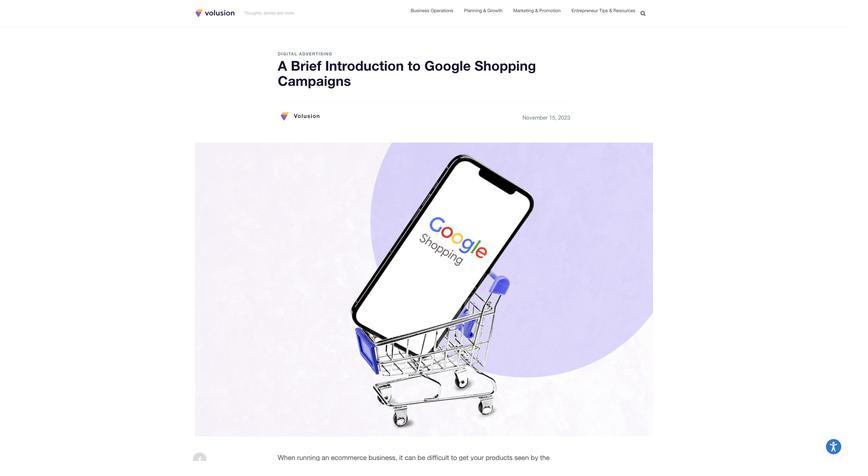 Task type: locate. For each thing, give the bounding box(es) containing it.
thoughts, stories and more.
[[244, 11, 295, 16]]

advertising
[[299, 51, 333, 56]]

entrepreneur tips & resources
[[572, 8, 636, 13]]

a brief introduction to google shopping campaigns image
[[195, 143, 653, 437]]

1 horizontal spatial &
[[535, 8, 538, 13]]

& left growth
[[483, 8, 486, 13]]

facebook image
[[198, 457, 202, 462]]

entrepreneur
[[572, 8, 598, 13]]

campaigns
[[278, 73, 351, 89]]

volusion
[[294, 113, 320, 119]]

a
[[278, 58, 287, 74]]

&
[[483, 8, 486, 13], [535, 8, 538, 13], [610, 8, 612, 13]]

thoughts,
[[244, 11, 263, 16]]

& right 'tips'
[[610, 8, 612, 13]]

& for planning
[[483, 8, 486, 13]]

business operations
[[411, 8, 453, 13]]

november
[[523, 115, 548, 121]]

business
[[411, 8, 430, 13]]

tips
[[600, 8, 608, 13]]

2 horizontal spatial &
[[610, 8, 612, 13]]

stories
[[264, 11, 276, 16]]

& right 'marketing'
[[535, 8, 538, 13]]

marketing & promotion link
[[514, 7, 561, 15]]

planning & growth
[[464, 8, 503, 13]]

business operations link
[[411, 7, 453, 15]]

0 horizontal spatial &
[[483, 8, 486, 13]]

marketing
[[514, 8, 534, 13]]

resources
[[614, 8, 636, 13]]

digital
[[278, 51, 298, 56]]



Task type: describe. For each thing, give the bounding box(es) containing it.
volusion link
[[278, 110, 320, 123]]

google
[[425, 58, 471, 74]]

introduction
[[325, 58, 404, 74]]

more.
[[285, 11, 295, 16]]

to
[[408, 58, 421, 74]]

planning & growth link
[[464, 7, 503, 15]]

digital advertising a brief introduction to google shopping campaigns
[[278, 51, 536, 89]]

shopping
[[475, 58, 536, 74]]

operations
[[431, 8, 453, 13]]

promotion
[[540, 8, 561, 13]]

planning
[[464, 8, 482, 13]]

brief
[[291, 58, 322, 74]]

2023
[[558, 115, 571, 121]]

entrepreneur tips & resources link
[[572, 7, 636, 15]]

open accessibe: accessibility options, statement and help image
[[830, 443, 838, 453]]

& for marketing
[[535, 8, 538, 13]]

november 15, 2023
[[523, 115, 571, 121]]

and
[[277, 11, 284, 16]]

15,
[[549, 115, 557, 121]]

growth
[[488, 8, 503, 13]]

marketing & promotion
[[514, 8, 561, 13]]

search image
[[641, 10, 646, 16]]



Task type: vqa. For each thing, say whether or not it's contained in the screenshot.
ready at the right of the page
no



